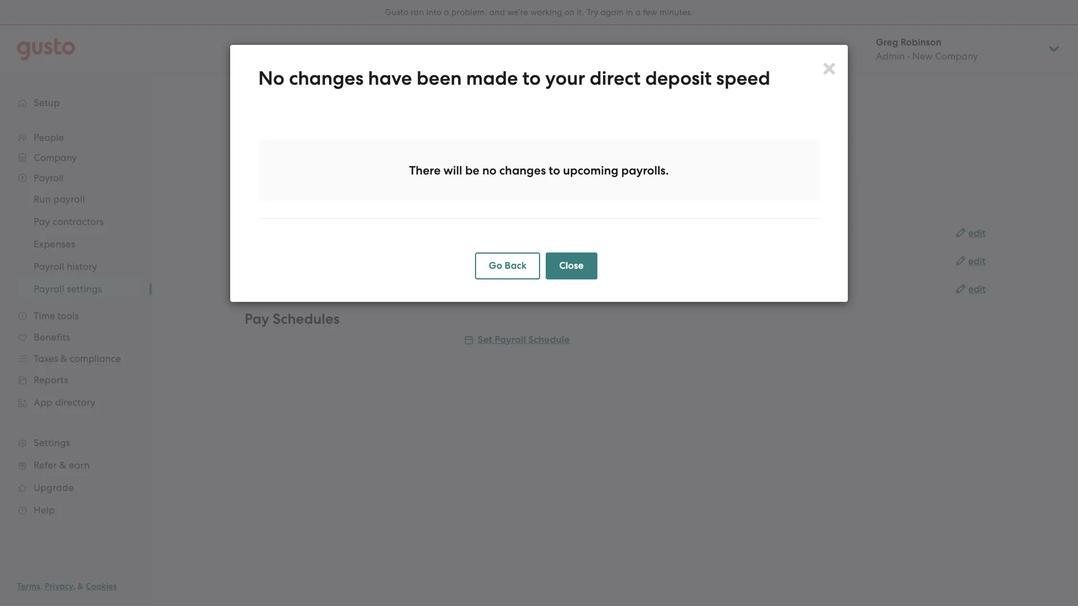 Task type: vqa. For each thing, say whether or not it's contained in the screenshot.
2nd edit button from the bottom of the settings tab panel
yes



Task type: describe. For each thing, give the bounding box(es) containing it.
settings
[[254, 158, 286, 169]]

gusto ran into a problem, and we're working on it. try again in a few minutes.
[[385, 7, 694, 17]]

2 edit button from the top
[[957, 255, 986, 269]]

0 vertical spatial changes
[[289, 67, 364, 90]]

set payroll schedule link
[[465, 334, 570, 346]]

privacy link
[[45, 582, 73, 592]]

few
[[643, 7, 658, 17]]

settings tab panel
[[245, 186, 986, 362]]

close button
[[546, 253, 598, 280]]

try
[[587, 7, 599, 17]]

show details
[[465, 256, 521, 267]]

2 , from the left
[[73, 582, 75, 592]]

working
[[531, 7, 563, 17]]

1 horizontal spatial changes
[[500, 164, 546, 178]]

ran
[[411, 7, 424, 17]]

1 , from the left
[[40, 582, 43, 592]]

home image
[[17, 38, 75, 60]]

gusto
[[385, 7, 409, 17]]

edit for first edit button from the top
[[969, 228, 986, 239]]

and
[[490, 7, 505, 17]]

there
[[409, 164, 441, 178]]

on
[[565, 7, 575, 17]]

again
[[601, 7, 624, 17]]

payroll
[[495, 334, 526, 346]]

show
[[465, 256, 489, 267]]

pay schedules
[[245, 311, 340, 328]]

account menu element
[[862, 25, 1062, 73]]

payrolls.
[[622, 164, 669, 178]]

be
[[465, 164, 480, 178]]

1 edit button from the top
[[957, 227, 986, 240]]

3 edit button from the top
[[957, 283, 986, 297]]

we're
[[508, 7, 528, 17]]

general
[[245, 186, 299, 203]]

there will be no changes to upcoming payrolls.
[[409, 164, 669, 178]]

terms , privacy , & cookies
[[17, 582, 117, 592]]

×
[[822, 53, 837, 81]]

set
[[478, 334, 493, 346]]

been
[[417, 67, 462, 90]]

no
[[483, 164, 497, 178]]



Task type: locate. For each thing, give the bounding box(es) containing it.
changes
[[289, 67, 364, 90], [500, 164, 546, 178]]

1 vertical spatial changes
[[500, 164, 546, 178]]

0 horizontal spatial ,
[[40, 582, 43, 592]]

cookies
[[86, 582, 117, 592]]

go back
[[489, 260, 527, 272]]

no changes have been made to your direct deposit speed
[[258, 67, 771, 90]]

minutes.
[[660, 7, 694, 17]]

terms
[[17, 582, 40, 592]]

a
[[444, 7, 450, 17], [636, 7, 641, 17]]

back
[[505, 260, 527, 272]]

a right in
[[636, 7, 641, 17]]

,
[[40, 582, 43, 592], [73, 582, 75, 592]]

3 edit from the top
[[969, 284, 986, 296]]

0 vertical spatial edit button
[[957, 227, 986, 240]]

pay
[[245, 311, 269, 328]]

edit
[[969, 228, 986, 239], [969, 256, 986, 267], [969, 284, 986, 296]]

to for changes
[[549, 164, 561, 178]]

schedules
[[273, 311, 340, 328]]

made
[[467, 67, 518, 90]]

to for made
[[523, 67, 541, 90]]

1 a from the left
[[444, 7, 450, 17]]

to
[[523, 67, 541, 90], [549, 164, 561, 178]]

, left &
[[73, 582, 75, 592]]

2 a from the left
[[636, 7, 641, 17]]

changes right no
[[500, 164, 546, 178]]

1 vertical spatial edit button
[[957, 255, 986, 269]]

schedule
[[529, 334, 570, 346]]

0 horizontal spatial to
[[523, 67, 541, 90]]

will
[[444, 164, 463, 178]]

0 horizontal spatial changes
[[289, 67, 364, 90]]

direct
[[590, 67, 641, 90]]

to left "upcoming" at top right
[[549, 164, 561, 178]]

terms link
[[17, 582, 40, 592]]

2 vertical spatial edit
[[969, 284, 986, 296]]

a right into
[[444, 7, 450, 17]]

edit button
[[957, 227, 986, 240], [957, 255, 986, 269], [957, 283, 986, 297]]

0 vertical spatial to
[[523, 67, 541, 90]]

upcoming
[[563, 164, 619, 178]]

problem,
[[452, 7, 487, 17]]

× button
[[822, 53, 837, 81]]

set payroll schedule
[[478, 334, 570, 346]]

go back button
[[476, 253, 541, 280]]

edit for second edit button from the top of the settings tab panel
[[969, 256, 986, 267]]

1 horizontal spatial ,
[[73, 582, 75, 592]]

1 vertical spatial to
[[549, 164, 561, 178]]

1 vertical spatial edit
[[969, 256, 986, 267]]

changes right no on the top of page
[[289, 67, 364, 90]]

have
[[368, 67, 412, 90]]

your
[[546, 67, 586, 90]]

deposit
[[646, 67, 712, 90]]

1 edit from the top
[[969, 228, 986, 239]]

2 vertical spatial edit button
[[957, 283, 986, 297]]

speed
[[717, 67, 771, 90]]

0 vertical spatial edit
[[969, 228, 986, 239]]

it.
[[577, 7, 585, 17]]

1 horizontal spatial to
[[549, 164, 561, 178]]

go
[[489, 260, 503, 272]]

edit for 3rd edit button from the top of the settings tab panel
[[969, 284, 986, 296]]

into
[[427, 7, 442, 17]]

privacy
[[45, 582, 73, 592]]

settings button
[[245, 150, 295, 177]]

&
[[78, 582, 84, 592]]

close
[[560, 260, 584, 272]]

0 horizontal spatial a
[[444, 7, 450, 17]]

1 horizontal spatial a
[[636, 7, 641, 17]]

no
[[258, 67, 285, 90]]

to left your
[[523, 67, 541, 90]]

details
[[491, 256, 521, 267]]

2 edit from the top
[[969, 256, 986, 267]]

, left 'privacy' link
[[40, 582, 43, 592]]

cookies button
[[86, 580, 117, 594]]

in
[[626, 7, 634, 17]]



